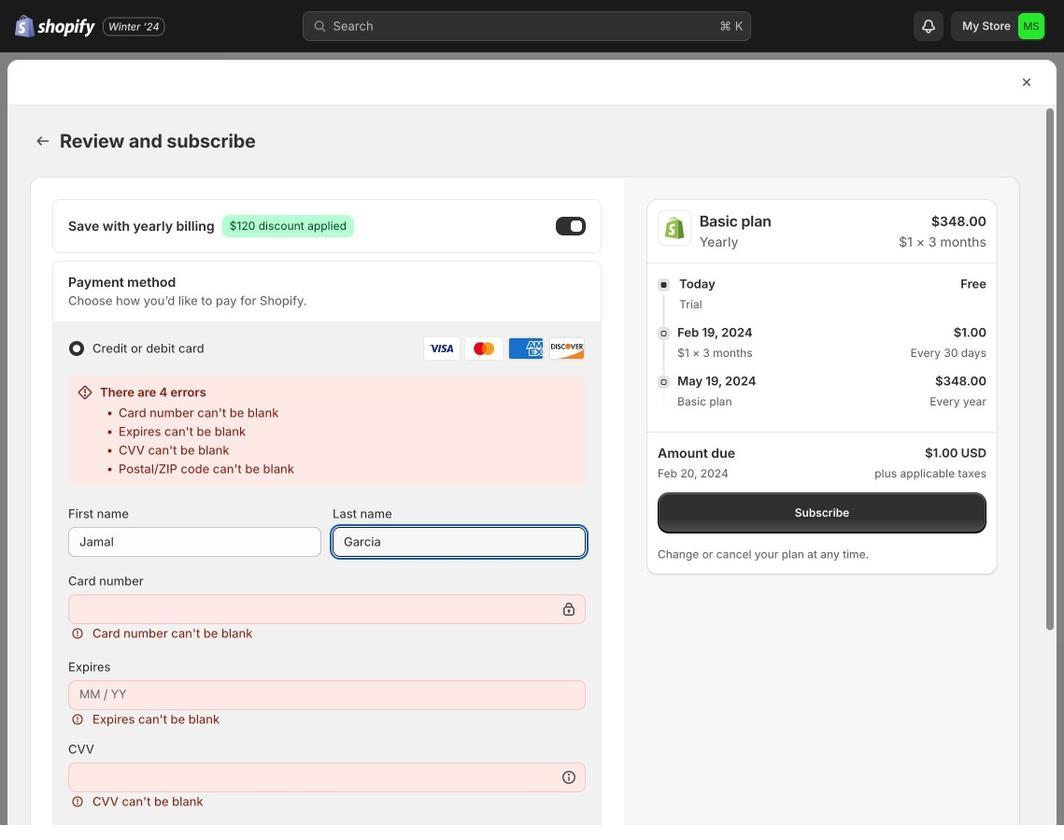 Task type: describe. For each thing, give the bounding box(es) containing it.
1 horizontal spatial shopify image
[[37, 18, 95, 37]]

settings dialog
[[7, 60, 1057, 825]]

my store image
[[1019, 13, 1045, 39]]

mastercard image
[[465, 336, 504, 361]]



Task type: vqa. For each thing, say whether or not it's contained in the screenshot.
'Enter time' Text Box
no



Task type: locate. For each thing, give the bounding box(es) containing it.
visa image
[[423, 336, 461, 361]]

None text field
[[68, 527, 322, 557], [333, 527, 586, 557], [68, 527, 322, 557], [333, 527, 586, 557]]

american express image
[[508, 336, 545, 361]]

discover image
[[549, 336, 586, 361]]

shopify image
[[15, 15, 35, 37], [37, 18, 95, 37], [658, 210, 692, 246]]

0 horizontal spatial shopify image
[[15, 15, 35, 37]]

2 horizontal spatial shopify image
[[658, 210, 692, 246]]



